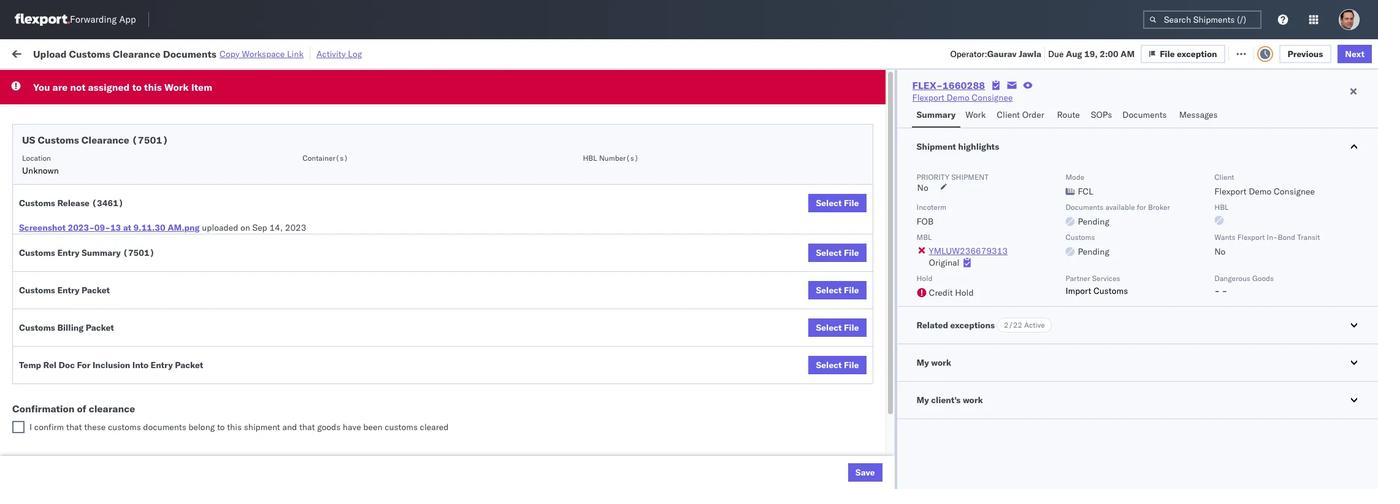 Task type: vqa. For each thing, say whether or not it's contained in the screenshot.
Temp Rel Doc For Inclusion Into Entry Packet's the File
yes



Task type: locate. For each thing, give the bounding box(es) containing it.
confirm inside confirm pickup from los angeles, ca link
[[28, 336, 60, 347]]

upload down screenshot
[[28, 255, 56, 266]]

schedule delivery appointment for 10:30 pm cst, jan 23, 2023
[[28, 417, 151, 428]]

pickup up the release
[[67, 174, 93, 185]]

active
[[1025, 320, 1045, 329]]

select file
[[816, 198, 859, 209], [816, 247, 859, 258], [816, 285, 859, 296], [816, 322, 859, 333], [816, 360, 859, 371]]

consignee inside button
[[660, 99, 696, 108]]

schedule delivery appointment button for 1:59 am cdt, nov 5, 2022
[[28, 119, 151, 133]]

select for temp rel doc for inclusion into entry packet
[[816, 360, 842, 371]]

for left broker
[[1137, 202, 1147, 212]]

1 horizontal spatial demo
[[1249, 186, 1272, 197]]

hold up credit
[[917, 274, 933, 283]]

0 horizontal spatial to
[[132, 81, 142, 93]]

jan down goods
[[305, 445, 319, 456]]

no inside wants flexport in-bond transit no
[[1215, 246, 1226, 257]]

to up workitem button
[[132, 81, 142, 93]]

0 horizontal spatial mode
[[463, 99, 481, 108]]

0 horizontal spatial account
[[625, 445, 657, 456]]

1 uetu5238478 from the top
[[1000, 282, 1060, 293]]

0 horizontal spatial at
[[123, 222, 131, 233]]

flexport inside client flexport demo consignee incoterm fob
[[1215, 186, 1247, 197]]

1:59 am cst, dec 14, 2022 for schedule pickup from los angeles, ca
[[242, 283, 355, 294]]

1 horizontal spatial numbers
[[1078, 99, 1108, 108]]

omkar savant for test123456
[[1224, 175, 1278, 186]]

2 vertical spatial packet
[[175, 360, 203, 371]]

pickup down customs entry summary (7501)
[[67, 282, 93, 293]]

0 horizontal spatial hbl
[[583, 153, 597, 163]]

appointment down the clearance
[[100, 417, 151, 428]]

schedule pickup from los angeles, ca up (3461)
[[28, 174, 179, 185]]

dangerous goods - -
[[1215, 274, 1274, 296]]

temp
[[19, 360, 41, 371]]

0 horizontal spatial customs
[[108, 422, 141, 433]]

1 vertical spatial gaurav jawla
[[1224, 202, 1275, 213]]

rel
[[43, 360, 57, 371]]

2 5, from the top
[[319, 148, 327, 159]]

pending down documents available for broker
[[1078, 216, 1110, 227]]

from up the temp rel doc for inclusion into entry packet
[[91, 336, 108, 347]]

10:30 pm cst, jan 23, 2023 for schedule pickup from rotterdam, netherlands
[[242, 445, 357, 456]]

schedule delivery appointment button down of
[[28, 416, 151, 430]]

client left name
[[561, 99, 581, 108]]

0 horizontal spatial karl
[[667, 445, 682, 456]]

my for my work button
[[917, 357, 929, 368]]

2 horizontal spatial consignee
[[1274, 186, 1316, 197]]

appointment for 1:59 am cst, dec 14, 2022
[[100, 309, 151, 320]]

import down partner
[[1066, 285, 1092, 296]]

hbl
[[583, 153, 597, 163], [1215, 202, 1229, 212]]

1889466 for confirm pickup from los angeles, ca
[[859, 337, 896, 348]]

1 vertical spatial no
[[1215, 246, 1226, 257]]

client inside button
[[561, 99, 581, 108]]

1 horizontal spatial shipment
[[952, 172, 989, 182]]

1 vertical spatial flex-2130387
[[832, 445, 896, 456]]

(7501)
[[132, 134, 168, 146], [123, 247, 155, 258]]

1 vertical spatial on
[[241, 222, 250, 233]]

ymluw236679313 button
[[929, 245, 1008, 256]]

credit hold
[[929, 287, 974, 298]]

0 vertical spatial clearance
[[113, 48, 161, 60]]

schedule delivery appointment for 1:59 am cst, dec 14, 2022
[[28, 309, 151, 320]]

flexport up wants
[[1215, 186, 1247, 197]]

1 that from the left
[[66, 422, 82, 433]]

test
[[615, 121, 632, 132], [714, 121, 731, 132], [615, 148, 632, 159], [615, 175, 632, 186], [714, 175, 731, 186], [615, 229, 632, 240], [714, 229, 731, 240], [615, 283, 632, 294], [714, 283, 731, 294], [615, 310, 632, 321], [714, 310, 731, 321], [615, 337, 632, 348], [714, 337, 731, 348], [1290, 418, 1306, 429], [606, 445, 622, 456], [705, 445, 721, 456]]

1 vertical spatial flexport
[[1215, 186, 1247, 197]]

schedule pickup from los angeles, ca link down upload customs clearance documents button
[[28, 281, 179, 294]]

previous
[[1288, 48, 1324, 59]]

from inside schedule pickup from rotterdam, netherlands link
[[95, 444, 113, 455]]

billing
[[57, 322, 84, 333]]

1 horizontal spatial work
[[932, 357, 952, 368]]

2 vertical spatial 23,
[[321, 445, 334, 456]]

my client's work button
[[897, 382, 1379, 418]]

summary inside button
[[917, 109, 956, 120]]

0 vertical spatial to
[[132, 81, 142, 93]]

0 vertical spatial on
[[306, 48, 316, 59]]

exception
[[1186, 48, 1226, 59], [1178, 48, 1218, 59]]

7 resize handle column header from the left
[[914, 95, 928, 489]]

summary down 09-
[[82, 247, 121, 258]]

log
[[348, 48, 362, 59]]

my down related
[[917, 357, 929, 368]]

6 ceau7522281, from the top
[[934, 255, 997, 266]]

3 ceau7522281, from the top
[[934, 174, 997, 185]]

10:30 for schedule delivery appointment
[[242, 418, 266, 429]]

1 nov from the top
[[301, 121, 317, 132]]

omkar for abcdefg78456546
[[1224, 337, 1249, 348]]

2022 for confirm pickup from los angeles, ca link
[[333, 337, 355, 348]]

demo down 1660288
[[947, 92, 970, 103]]

cdt,
[[279, 121, 299, 132], [279, 148, 299, 159], [279, 175, 299, 186], [279, 229, 299, 240]]

14, for schedule pickup from los angeles, ca
[[318, 283, 332, 294]]

lhuu7894563, for confirm pickup from los angeles, ca
[[934, 336, 998, 347]]

hlxu8034992
[[1065, 120, 1125, 131], [1065, 147, 1125, 158], [1065, 174, 1125, 185], [1065, 201, 1125, 212], [1065, 228, 1125, 239], [1065, 255, 1125, 266]]

us
[[22, 134, 35, 146]]

risk
[[260, 48, 274, 59]]

3 nov from the top
[[301, 175, 317, 186]]

schedule delivery appointment button up us customs clearance (7501)
[[28, 119, 151, 133]]

pickup down the "these"
[[67, 444, 93, 455]]

5 test123456 from the top
[[1033, 256, 1085, 267]]

1 vertical spatial summary
[[82, 247, 121, 258]]

hold right credit
[[956, 287, 974, 298]]

2 schedule delivery appointment from the top
[[28, 201, 151, 212]]

client
[[561, 99, 581, 108], [997, 109, 1020, 120], [1215, 172, 1235, 182]]

highlights
[[959, 141, 1000, 152]]

1 horizontal spatial client
[[997, 109, 1020, 120]]

1:59
[[242, 121, 260, 132], [242, 148, 260, 159], [242, 175, 260, 186], [242, 229, 260, 240], [242, 283, 260, 294], [242, 310, 260, 321]]

resize handle column header for mbl/mawb numbers button at top right
[[1203, 95, 1217, 489]]

omkar savant down dangerous goods - -
[[1224, 337, 1278, 348]]

customs
[[69, 48, 110, 60], [38, 134, 79, 146], [19, 198, 55, 209], [1066, 233, 1096, 242], [19, 247, 55, 258], [58, 255, 93, 266], [19, 285, 55, 296], [1094, 285, 1128, 296], [19, 322, 55, 333]]

cst, for 10:30 pm cst, jan 23, 2023 schedule delivery appointment link
[[283, 418, 303, 429]]

pickup up customs entry summary (7501)
[[67, 228, 93, 239]]

6 resize handle column header from the left
[[792, 95, 807, 489]]

ceau7522281, down shipment highlights
[[934, 174, 997, 185]]

from down the "these"
[[95, 444, 113, 455]]

1 omkar from the top
[[1224, 175, 1249, 186]]

import up ready
[[104, 48, 132, 59]]

confirm pickup from los angeles, ca link
[[28, 335, 174, 348]]

4 select file button from the top
[[809, 318, 867, 337]]

you are not assigned to this work item
[[33, 81, 212, 93]]

1 vertical spatial savant
[[1252, 337, 1278, 348]]

schedule inside button
[[28, 444, 65, 455]]

angeles, for 1st schedule pickup from los angeles, ca link from the bottom
[[132, 282, 165, 293]]

pickup for schedule pickup from rotterdam, netherlands link
[[67, 444, 93, 455]]

pickup for 3rd schedule pickup from los angeles, ca link from the top
[[67, 228, 93, 239]]

pm left and
[[268, 418, 281, 429]]

1 select file button from the top
[[809, 194, 867, 212]]

schedule for 10:30 pm cst, jan 23, 2023 schedule delivery appointment link
[[28, 417, 65, 428]]

packet for customs billing packet
[[86, 322, 114, 333]]

customs left the billing
[[19, 322, 55, 333]]

original
[[929, 257, 960, 268]]

these
[[84, 422, 106, 433]]

client for client order
[[997, 109, 1020, 120]]

1 vertical spatial pending
[[1078, 246, 1110, 257]]

0 vertical spatial this
[[144, 81, 162, 93]]

select file button for temp rel doc for inclusion into entry packet
[[809, 356, 867, 374]]

3 1846748 from the top
[[859, 175, 896, 186]]

(7501) down 9.11.30 at left top
[[123, 247, 155, 258]]

on left sep
[[241, 222, 250, 233]]

3 resize handle column header from the left
[[442, 95, 456, 489]]

mode
[[463, 99, 481, 108], [1066, 172, 1085, 182]]

customs entry summary (7501)
[[19, 247, 155, 258]]

2022 for schedule delivery appointment link related to 1:59 am cdt, nov 5, 2022
[[329, 121, 350, 132]]

clearance down 13
[[95, 255, 134, 266]]

resize handle column header for client name button
[[640, 95, 654, 489]]

0 vertical spatial (7501)
[[132, 134, 168, 146]]

schedule pickup from los angeles, ca link up customs entry summary (7501)
[[28, 227, 179, 240]]

0 vertical spatial work
[[35, 44, 67, 62]]

pm right 6:00
[[263, 337, 276, 348]]

angeles, right 13
[[132, 228, 165, 239]]

1 horizontal spatial no
[[1215, 246, 1226, 257]]

resize handle column header
[[220, 95, 234, 489], [388, 95, 403, 489], [442, 95, 456, 489], [541, 95, 555, 489], [640, 95, 654, 489], [792, 95, 807, 489], [914, 95, 928, 489], [1012, 95, 1027, 489], [1203, 95, 1217, 489], [1302, 95, 1316, 489], [1347, 95, 1362, 489]]

2 omkar savant from the top
[[1224, 337, 1278, 348]]

jaehyung choi - test origin agent
[[1224, 418, 1357, 429]]

clearance for upload customs clearance documents
[[95, 255, 134, 266]]

1 schedule delivery appointment from the top
[[28, 120, 151, 131]]

packet up confirm pickup from los angeles, ca link
[[86, 322, 114, 333]]

angeles, for 3rd schedule pickup from los angeles, ca link from the top
[[132, 228, 165, 239]]

no down wants
[[1215, 246, 1226, 257]]

select file button for customs entry packet
[[809, 281, 867, 299]]

flexport. image
[[15, 13, 70, 26]]

work up client's
[[932, 357, 952, 368]]

select file for customs release (3461)
[[816, 198, 859, 209]]

summary down container
[[917, 109, 956, 120]]

1 flex-1889466 from the top
[[832, 283, 896, 294]]

1 horizontal spatial customs
[[385, 422, 418, 433]]

los
[[116, 147, 129, 158], [116, 174, 129, 185], [116, 228, 129, 239], [116, 282, 129, 293], [111, 336, 124, 347], [116, 390, 129, 401]]

delivery inside button
[[62, 363, 93, 374]]

file for customs entry packet
[[844, 285, 859, 296]]

confirm inside confirm delivery link
[[28, 363, 60, 374]]

2 horizontal spatial work
[[966, 109, 986, 120]]

bosch ocean test
[[561, 121, 632, 132], [660, 121, 731, 132], [561, 148, 632, 159], [561, 175, 632, 186], [660, 175, 731, 186], [561, 229, 632, 240], [660, 229, 731, 240], [561, 283, 632, 294], [660, 283, 731, 294], [561, 310, 632, 321], [660, 310, 731, 321], [561, 337, 632, 348], [660, 337, 731, 348]]

schedule pickup from los angeles, ca up customs entry summary (7501)
[[28, 228, 179, 239]]

this left in at top left
[[144, 81, 162, 93]]

hbl for hbl number(s)
[[583, 153, 597, 163]]

savant down dangerous goods - -
[[1252, 337, 1278, 348]]

import inside button
[[104, 48, 132, 59]]

10:30 pm cst, jan 23, 2023 for schedule delivery appointment
[[242, 418, 357, 429]]

lhuu7894563, down credit hold
[[934, 309, 998, 320]]

1 abcdefg78456546 from the top
[[1033, 283, 1116, 294]]

schedule delivery appointment link up us customs clearance (7501)
[[28, 119, 151, 132]]

0 vertical spatial dec
[[300, 283, 316, 294]]

776
[[231, 48, 247, 59]]

pm
[[263, 337, 276, 348], [268, 418, 281, 429], [268, 445, 281, 456]]

flex-2130387 up save button
[[832, 445, 896, 456]]

1 vertical spatial 2130387
[[859, 445, 896, 456]]

omkar savant
[[1224, 175, 1278, 186], [1224, 337, 1278, 348]]

test123456
[[1033, 121, 1085, 132], [1033, 175, 1085, 186], [1033, 202, 1085, 213], [1033, 229, 1085, 240], [1033, 256, 1085, 267]]

schedule delivery appointment up us customs clearance (7501)
[[28, 120, 151, 131]]

this
[[144, 81, 162, 93], [227, 422, 242, 433]]

app
[[119, 14, 136, 25]]

integration
[[561, 445, 604, 456], [660, 445, 703, 456]]

2 vertical spatial my
[[917, 395, 929, 406]]

2 vertical spatial work
[[963, 395, 983, 406]]

4 ceau7522281, hlxu6269489, hlxu8034992 from the top
[[934, 201, 1125, 212]]

3 ocean fcl from the top
[[463, 229, 505, 240]]

mbl/mawb
[[1033, 99, 1076, 108]]

0 vertical spatial omkar savant
[[1224, 175, 1278, 186]]

customs down the 'services'
[[1094, 285, 1128, 296]]

0 vertical spatial hbl
[[583, 153, 597, 163]]

2 vertical spatial flexport
[[1238, 233, 1266, 242]]

schedule delivery appointment for 1:59 am cdt, nov 5, 2022
[[28, 120, 151, 131]]

omkar down dangerous goods - -
[[1224, 337, 1249, 348]]

angeles, for fourth schedule pickup from los angeles, ca link from the bottom
[[132, 147, 165, 158]]

select file button for customs release (3461)
[[809, 194, 867, 212]]

0 horizontal spatial that
[[66, 422, 82, 433]]

flex-1889466 for confirm pickup from los angeles, ca
[[832, 337, 896, 348]]

flexport left in-
[[1238, 233, 1266, 242]]

2 horizontal spatial client
[[1215, 172, 1235, 182]]

flex-1893174 button
[[813, 387, 898, 405], [813, 387, 898, 405]]

1 vertical spatial work
[[932, 357, 952, 368]]

schedule pickup from los angeles, ca button
[[28, 146, 179, 160], [28, 173, 179, 187], [28, 227, 179, 241], [28, 281, 179, 295]]

file for customs entry summary (7501)
[[844, 247, 859, 258]]

2 10:30 from the top
[[242, 445, 266, 456]]

-
[[1215, 285, 1220, 296], [1223, 285, 1228, 296], [1282, 418, 1288, 429], [659, 445, 664, 456], [758, 445, 763, 456]]

on
[[306, 48, 316, 59], [241, 222, 250, 233]]

pickup for confirm pickup from los angeles, ca link
[[62, 336, 88, 347]]

my inside button
[[917, 395, 929, 406]]

clearance up work,
[[113, 48, 161, 60]]

2 lhuu7894563, uetu5238478 from the top
[[934, 309, 1060, 320]]

mbl/mawb numbers button
[[1027, 96, 1205, 109]]

sops
[[1091, 109, 1113, 120]]

5 select from the top
[[816, 360, 842, 371]]

angeles, up into
[[127, 336, 160, 347]]

1 numbers from the left
[[969, 99, 1000, 108]]

0 horizontal spatial lagerfeld
[[685, 445, 721, 456]]

4 schedule delivery appointment link from the top
[[28, 416, 151, 429]]

2 pending from the top
[[1078, 246, 1110, 257]]

file exception button
[[1150, 44, 1234, 62], [1150, 44, 1234, 62], [1141, 44, 1226, 63], [1141, 44, 1226, 63]]

1 vertical spatial client
[[997, 109, 1020, 120]]

savant for test123456
[[1252, 175, 1278, 186]]

23, for netherlands
[[321, 445, 334, 456]]

flex-2130387 down flex-1893174 on the bottom
[[832, 418, 896, 429]]

1 horizontal spatial import
[[1066, 285, 1092, 296]]

schedule delivery appointment up 2023-
[[28, 201, 151, 212]]

jan
[[305, 418, 319, 429], [305, 445, 319, 456]]

0 vertical spatial work
[[134, 48, 156, 59]]

1 1:59 from the top
[[242, 121, 260, 132]]

4 schedule pickup from los angeles, ca button from the top
[[28, 281, 179, 295]]

1 vertical spatial clearance
[[82, 134, 129, 146]]

on right 176 on the left top
[[306, 48, 316, 59]]

2 select from the top
[[816, 247, 842, 258]]

3 flex-1889466 from the top
[[832, 337, 896, 348]]

shipment down "highlights"
[[952, 172, 989, 182]]

lhuu7894563, up msdu7304509
[[934, 363, 998, 374]]

client left order
[[997, 109, 1020, 120]]

ceau7522281, up 'priority shipment'
[[934, 147, 997, 158]]

176 on track
[[288, 48, 338, 59]]

2022 for 2nd schedule pickup from los angeles, ca link from the top of the page
[[329, 175, 350, 186]]

0 vertical spatial mode
[[463, 99, 481, 108]]

0 vertical spatial 10:30 pm cst, jan 23, 2023
[[242, 418, 357, 429]]

entry for packet
[[57, 285, 80, 296]]

2130387 up save button
[[859, 445, 896, 456]]

2 karl from the left
[[766, 445, 781, 456]]

schedule delivery appointment link down of
[[28, 416, 151, 429]]

hbl left "number(s)"
[[583, 153, 597, 163]]

aug
[[1066, 48, 1083, 59]]

1 cdt, from the top
[[279, 121, 299, 132]]

4 5, from the top
[[319, 229, 327, 240]]

3 select file button from the top
[[809, 281, 867, 299]]

3 select file from the top
[[816, 285, 859, 296]]

0 horizontal spatial numbers
[[969, 99, 1000, 108]]

pending for customs
[[1078, 246, 1110, 257]]

2023 for schedule pickup from rotterdam, netherlands
[[336, 445, 357, 456]]

schedule for 1st schedule pickup from los angeles, ca link from the bottom
[[28, 282, 65, 293]]

deadline
[[242, 99, 272, 108]]

ca
[[168, 147, 179, 158], [168, 174, 179, 185], [168, 228, 179, 239], [168, 282, 179, 293], [163, 336, 174, 347], [168, 390, 179, 401]]

schedule for fourth schedule pickup from los angeles, ca link from the bottom
[[28, 147, 65, 158]]

8 resize handle column header from the left
[[1012, 95, 1027, 489]]

resize handle column header for consignee button
[[792, 95, 807, 489]]

rotterdam,
[[116, 444, 159, 455]]

2023 right sep
[[285, 222, 306, 233]]

1 vertical spatial for
[[1137, 202, 1147, 212]]

select file for customs entry packet
[[816, 285, 859, 296]]

4 resize handle column header from the left
[[541, 95, 555, 489]]

1889466 for schedule pickup from los angeles, ca
[[859, 283, 896, 294]]

credit
[[929, 287, 953, 298]]

of
[[77, 403, 86, 415]]

0 vertical spatial 10:30
[[242, 418, 266, 429]]

2 1889466 from the top
[[859, 310, 896, 321]]

ceau7522281, up shipment highlights
[[934, 120, 997, 131]]

1 appointment from the top
[[100, 120, 151, 131]]

demo up in-
[[1249, 186, 1272, 197]]

0 vertical spatial at
[[250, 48, 257, 59]]

abcdefg78456546 up active
[[1033, 283, 1116, 294]]

filtered by:
[[12, 75, 56, 86]]

select for customs release (3461)
[[816, 198, 842, 209]]

clearance down workitem button
[[82, 134, 129, 146]]

lhuu7894563, down exceptions
[[934, 336, 998, 347]]

0 vertical spatial summary
[[917, 109, 956, 120]]

work left item
[[164, 81, 189, 93]]

4 schedule delivery appointment button from the top
[[28, 416, 151, 430]]

savant up in-
[[1252, 175, 1278, 186]]

2 customs from the left
[[385, 422, 418, 433]]

appointment up confirm pickup from los angeles, ca
[[100, 309, 151, 320]]

work up by:
[[35, 44, 67, 62]]

2 vertical spatial work
[[966, 109, 986, 120]]

1 vertical spatial 2023
[[336, 418, 357, 429]]

2 confirm from the top
[[28, 363, 60, 374]]

angeles, up 9.11.30 at left top
[[132, 174, 165, 185]]

5 hlxu6269489, from the top
[[1000, 228, 1062, 239]]

2 omkar from the top
[[1224, 337, 1249, 348]]

1:59 am cst, dec 14, 2022
[[242, 283, 355, 294], [242, 310, 355, 321]]

pickup for fourth schedule pickup from los angeles, ca link from the bottom
[[67, 147, 93, 158]]

2 integration from the left
[[660, 445, 703, 456]]

entry right into
[[151, 360, 173, 371]]

schedule delivery appointment button for 1:59 am cst, dec 14, 2022
[[28, 308, 151, 322]]

angeles, for confirm pickup from los angeles, ca link
[[127, 336, 160, 347]]

3 appointment from the top
[[100, 309, 151, 320]]

location
[[22, 153, 51, 163]]

flexport demo consignee link
[[913, 91, 1013, 104]]

from inside confirm pickup from los angeles, ca link
[[91, 336, 108, 347]]

angeles,
[[132, 147, 165, 158], [132, 174, 165, 185], [132, 228, 165, 239], [132, 282, 165, 293], [127, 336, 160, 347], [132, 390, 165, 401]]

my work up filtered by:
[[12, 44, 67, 62]]

wants
[[1215, 233, 1236, 242]]

confirm delivery
[[28, 363, 93, 374]]

1 vertical spatial mode
[[1066, 172, 1085, 182]]

2 lhuu7894563, from the top
[[934, 309, 998, 320]]

0 horizontal spatial summary
[[82, 247, 121, 258]]

forwarding app
[[70, 14, 136, 25]]

0 horizontal spatial import
[[104, 48, 132, 59]]

0 vertical spatial confirm
[[28, 336, 60, 347]]

0 vertical spatial pending
[[1078, 216, 1110, 227]]

lhuu7894563, for schedule delivery appointment
[[934, 309, 998, 320]]

link
[[287, 48, 304, 59]]

0 vertical spatial gaurav jawla
[[1224, 121, 1275, 132]]

1 test123456 from the top
[[1033, 121, 1085, 132]]

6 schedule from the top
[[28, 282, 65, 293]]

clearance for upload customs clearance documents copy workspace link
[[113, 48, 161, 60]]

demo inside client flexport demo consignee incoterm fob
[[1249, 186, 1272, 197]]

customs release (3461)
[[19, 198, 124, 209]]

2 nov from the top
[[301, 148, 317, 159]]

1 omkar savant from the top
[[1224, 175, 1278, 186]]

work inside my client's work button
[[963, 395, 983, 406]]

schedule delivery appointment link for 1:59 am cst, dec 14, 2022
[[28, 308, 151, 321]]

2 vertical spatial clearance
[[95, 255, 134, 266]]

from
[[95, 147, 113, 158], [95, 174, 113, 185], [95, 228, 113, 239], [95, 282, 113, 293], [91, 336, 108, 347], [95, 390, 113, 401], [95, 444, 113, 455]]

file for customs release (3461)
[[844, 198, 859, 209]]

schedule pickup from los angeles, ca link down us customs clearance (7501)
[[28, 146, 179, 159]]

1 horizontal spatial integration
[[660, 445, 703, 456]]

0 vertical spatial pm
[[263, 337, 276, 348]]

my work down related
[[917, 357, 952, 368]]

from for 3rd schedule pickup from los angeles, ca link from the top
[[95, 228, 113, 239]]

customs inside upload customs clearance documents link
[[58, 255, 93, 266]]

shipment
[[952, 172, 989, 182], [244, 422, 280, 433]]

flex-1889466 for schedule pickup from los angeles, ca
[[832, 283, 896, 294]]

nov for schedule delivery appointment link related to 1:59 am cdt, nov 5, 2022
[[301, 121, 317, 132]]

blocked,
[[151, 76, 182, 85]]

2022 for schedule delivery appointment link related to 1:59 am cst, dec 14, 2022
[[334, 310, 355, 321]]

us customs clearance (7501)
[[22, 134, 168, 146]]

import
[[104, 48, 132, 59], [1066, 285, 1092, 296]]

2 schedule delivery appointment link from the top
[[28, 200, 151, 213]]

you
[[33, 81, 50, 93]]

0 horizontal spatial integration
[[561, 445, 604, 456]]

176
[[288, 48, 304, 59]]

2 vertical spatial 14,
[[318, 310, 332, 321]]

4 flex-1889466 from the top
[[832, 364, 896, 375]]

3 lhuu7894563, uetu5238478 from the top
[[934, 336, 1060, 347]]

0 vertical spatial entry
[[57, 247, 80, 258]]

2 vertical spatial entry
[[151, 360, 173, 371]]

pickup for 2nd schedule pickup from los angeles, ca link from the top of the page
[[67, 174, 93, 185]]

2130387 down 1893174
[[859, 418, 896, 429]]

1 vertical spatial jan
[[305, 445, 319, 456]]

3 schedule delivery appointment link from the top
[[28, 308, 151, 321]]

1 vertical spatial confirm
[[28, 363, 60, 374]]

schedule delivery appointment button
[[28, 119, 151, 133], [28, 200, 151, 214], [28, 308, 151, 322], [28, 416, 151, 430]]

3 select from the top
[[816, 285, 842, 296]]

dec for schedule pickup from los angeles, ca
[[300, 283, 316, 294]]

doc
[[59, 360, 75, 371]]

1 1:59 am cst, dec 14, 2022 from the top
[[242, 283, 355, 294]]

customs down the clearance
[[108, 422, 141, 433]]

documents
[[143, 422, 186, 433]]

1 vertical spatial at
[[123, 222, 131, 233]]

1 vertical spatial abcdefg78456546
[[1033, 310, 1116, 321]]

lhuu7894563, uetu5238478 for schedule pickup from los angeles, ca
[[934, 282, 1060, 293]]

10:30 left and
[[242, 418, 266, 429]]

1 10:30 pm cst, jan 23, 2023 from the top
[[242, 418, 357, 429]]

upload inside upload customs clearance documents link
[[28, 255, 56, 266]]

1 horizontal spatial hold
[[956, 287, 974, 298]]

client inside button
[[997, 109, 1020, 120]]

2 account from the left
[[723, 445, 756, 456]]

pm down i confirm that these customs documents belong to this shipment and that goods have been customs cleared
[[268, 445, 281, 456]]

0 vertical spatial packet
[[82, 285, 110, 296]]

clearance inside button
[[95, 255, 134, 266]]

numbers
[[969, 99, 1000, 108], [1078, 99, 1108, 108]]

select file button for customs billing packet
[[809, 318, 867, 337]]

abcdefg78456546 for schedule delivery appointment
[[1033, 310, 1116, 321]]

no
[[918, 182, 929, 193], [1215, 246, 1226, 257]]

jaehyung
[[1224, 418, 1260, 429]]

0 vertical spatial for
[[118, 76, 128, 85]]

lhuu7894563, uetu5238478
[[934, 282, 1060, 293], [934, 309, 1060, 320], [934, 336, 1060, 347], [934, 363, 1060, 374]]

Search Shipments (/) text field
[[1144, 10, 1262, 29]]

pickup down us customs clearance (7501)
[[67, 147, 93, 158]]

5 schedule from the top
[[28, 228, 65, 239]]

shipment highlights button
[[897, 128, 1379, 165]]

client flexport demo consignee incoterm fob
[[917, 172, 1316, 227]]

from right 2023-
[[95, 228, 113, 239]]

schedule for schedule delivery appointment link related to 1:59 am cdt, nov 5, 2022
[[28, 120, 65, 131]]

1 horizontal spatial lagerfeld
[[784, 445, 820, 456]]

2 select file from the top
[[816, 247, 859, 258]]

2 abcdefg78456546 from the top
[[1033, 310, 1116, 321]]

angeles, inside button
[[127, 336, 160, 347]]

schedule delivery appointment link for 1:59 am cdt, nov 5, 2022
[[28, 119, 151, 132]]

0 vertical spatial 23,
[[318, 337, 331, 348]]

lhuu7894563, uetu5238478 for schedule delivery appointment
[[934, 309, 1060, 320]]

0 vertical spatial abcdefg78456546
[[1033, 283, 1116, 294]]

0 vertical spatial 1:59 am cst, dec 14, 2022
[[242, 283, 355, 294]]

1 customs from the left
[[108, 422, 141, 433]]

angeles, down us customs clearance (7501)
[[132, 147, 165, 158]]

documents
[[163, 48, 217, 60], [1123, 109, 1167, 120], [1066, 202, 1104, 212], [137, 255, 181, 266]]

1 1:59 am cdt, nov 5, 2022 from the top
[[242, 121, 350, 132]]

schedule pickup from los angeles, ca button down upload customs clearance documents button
[[28, 281, 179, 295]]

2/22 active
[[1004, 320, 1045, 329]]

2 schedule delivery appointment button from the top
[[28, 200, 151, 214]]

0 vertical spatial flex-2130387
[[832, 418, 896, 429]]

item
[[191, 81, 212, 93]]

schedule delivery appointment button up 2023-
[[28, 200, 151, 214]]

integration test account - karl lagerfeld
[[561, 445, 721, 456], [660, 445, 820, 456]]

my up filtered
[[12, 44, 32, 62]]

this right belong on the bottom of page
[[227, 422, 242, 433]]

None checkbox
[[12, 421, 25, 433]]

1 schedule delivery appointment link from the top
[[28, 119, 151, 132]]

0 horizontal spatial on
[[241, 222, 250, 233]]

0 vertical spatial my work
[[12, 44, 67, 62]]

2 1846748 from the top
[[859, 148, 896, 159]]

1 confirm from the top
[[28, 336, 60, 347]]

14, for schedule delivery appointment
[[318, 310, 332, 321]]

los down upload customs clearance documents button
[[116, 282, 129, 293]]

2 vertical spatial 2023
[[336, 445, 357, 456]]

1 horizontal spatial my work
[[917, 357, 952, 368]]

1 ceau7522281, from the top
[[934, 120, 997, 131]]

flex-2130387 button
[[813, 414, 898, 432], [813, 414, 898, 432], [813, 441, 898, 459], [813, 441, 898, 459]]

flexport inside wants flexport in-bond transit no
[[1238, 233, 1266, 242]]

dec for schedule delivery appointment
[[300, 310, 316, 321]]

10:30 for schedule pickup from rotterdam, netherlands
[[242, 445, 266, 456]]

operator:
[[951, 48, 988, 59]]

1 vertical spatial import
[[1066, 285, 1092, 296]]

2 jan from the top
[[305, 445, 319, 456]]

at right 13
[[123, 222, 131, 233]]

abcdefg78456546 down partner
[[1033, 310, 1116, 321]]

1 vertical spatial to
[[217, 422, 225, 433]]

my inside button
[[917, 357, 929, 368]]

omkar up wants
[[1224, 175, 1249, 186]]

flex-1889466 for schedule delivery appointment
[[832, 310, 896, 321]]

angeles, for 2nd schedule pickup from los angeles, ca link from the top of the page
[[132, 174, 165, 185]]



Task type: describe. For each thing, give the bounding box(es) containing it.
select file for customs billing packet
[[816, 322, 859, 333]]

1889466 for schedule delivery appointment
[[859, 310, 896, 321]]

in
[[184, 76, 190, 85]]

confirm for confirm delivery
[[28, 363, 60, 374]]

2022 for 1st schedule pickup from los angeles, ca link from the bottom
[[334, 283, 355, 294]]

schedule for schedule delivery appointment link related to 1:59 am cst, dec 14, 2022
[[28, 309, 65, 320]]

schedule for third schedule delivery appointment link from the bottom of the page
[[28, 201, 65, 212]]

import work button
[[99, 39, 160, 67]]

5 ocean fcl from the top
[[463, 310, 505, 321]]

1 vertical spatial pm
[[268, 418, 281, 429]]

2 hlxu8034992 from the top
[[1065, 147, 1125, 158]]

2 flex-2130387 from the top
[[832, 445, 896, 456]]

1 horizontal spatial consignee
[[972, 92, 1013, 103]]

5 1846748 from the top
[[859, 229, 896, 240]]

clearance for us customs clearance (7501)
[[82, 134, 129, 146]]

4 hlxu6269489, from the top
[[1000, 201, 1062, 212]]

4 flex-1846748 from the top
[[832, 202, 896, 213]]

in-
[[1267, 233, 1278, 242]]

select file for temp rel doc for inclusion into entry packet
[[816, 360, 859, 371]]

previous button
[[1280, 44, 1332, 63]]

1 horizontal spatial on
[[306, 48, 316, 59]]

flexport for no
[[1238, 233, 1266, 242]]

omkar savant for abcdefg78456546
[[1224, 337, 1278, 348]]

documents available for broker
[[1066, 202, 1171, 212]]

lhuu7894563, for schedule pickup from los angeles, ca
[[934, 282, 998, 293]]

confirmation of clearance
[[12, 403, 135, 415]]

transit
[[1298, 233, 1321, 242]]

1 vertical spatial 23,
[[321, 418, 334, 429]]

broker
[[1149, 202, 1171, 212]]

1:59 am cst, dec 14, 2022 for schedule delivery appointment
[[242, 310, 355, 321]]

1 horizontal spatial this
[[227, 422, 242, 433]]

nov for 2nd schedule pickup from los angeles, ca link from the top of the page
[[301, 175, 317, 186]]

4 ceau7522281, from the top
[[934, 201, 997, 212]]

3 5, from the top
[[319, 175, 327, 186]]

my work inside button
[[917, 357, 952, 368]]

appointment for 1:59 am cdt, nov 5, 2022
[[100, 120, 151, 131]]

0 vertical spatial 14,
[[270, 222, 283, 233]]

0 vertical spatial demo
[[947, 92, 970, 103]]

resize handle column header for workitem button
[[220, 95, 234, 489]]

documents down mbl/mawb numbers button at top right
[[1123, 109, 1167, 120]]

uetu5238478 for schedule pickup from los angeles, ca
[[1000, 282, 1060, 293]]

1 horizontal spatial work
[[164, 81, 189, 93]]

(3461)
[[92, 198, 124, 209]]

clearance
[[89, 403, 135, 415]]

resize handle column header for container numbers button
[[1012, 95, 1027, 489]]

documents left the available
[[1066, 202, 1104, 212]]

1 horizontal spatial to
[[217, 422, 225, 433]]

savant for abcdefg78456546
[[1252, 337, 1278, 348]]

(7501) for customs entry summary (7501)
[[123, 247, 155, 258]]

client order button
[[992, 104, 1053, 128]]

4 hlxu8034992 from the top
[[1065, 201, 1125, 212]]

import inside partner services import customs
[[1066, 285, 1092, 296]]

abcdefg78456546 for confirm pickup from los angeles, ca
[[1033, 337, 1116, 348]]

fob
[[917, 216, 934, 227]]

uploaded
[[202, 222, 238, 233]]

2 lagerfeld from the left
[[784, 445, 820, 456]]

my work button
[[897, 344, 1379, 381]]

customs inside partner services import customs
[[1094, 285, 1128, 296]]

pickup for 1st schedule pickup from los angeles, ca link from the bottom
[[67, 282, 93, 293]]

flexport demo consignee
[[913, 92, 1013, 103]]

due
[[1049, 48, 1064, 59]]

client order
[[997, 109, 1045, 120]]

2 that from the left
[[299, 422, 315, 433]]

related exceptions
[[917, 320, 995, 331]]

delivery for 1:59 am cst, dec 14, 2022
[[67, 309, 98, 320]]

deadline button
[[236, 96, 391, 109]]

work inside my work button
[[932, 357, 952, 368]]

3 schedule pickup from los angeles, ca button from the top
[[28, 227, 179, 241]]

consignee inside client flexport demo consignee incoterm fob
[[1274, 186, 1316, 197]]

1 ceau7522281, hlxu6269489, hlxu8034992 from the top
[[934, 120, 1125, 131]]

confirm pickup from los angeles, ca
[[28, 336, 174, 347]]

omkar for test123456
[[1224, 175, 1249, 186]]

nov for 3rd schedule pickup from los angeles, ca link from the top
[[301, 229, 317, 240]]

3 cdt, from the top
[[279, 175, 299, 186]]

client inside client flexport demo consignee incoterm fob
[[1215, 172, 1235, 182]]

6 ceau7522281, hlxu6269489, hlxu8034992 from the top
[[934, 255, 1125, 266]]

confirm for confirm pickup from los angeles, ca
[[28, 336, 60, 347]]

documents down screenshot 2023-09-13 at 9.11.30 am.png uploaded on sep 14, 2023 on the left top of page
[[137, 255, 181, 266]]

my for my client's work button
[[917, 395, 929, 406]]

filtered
[[12, 75, 42, 86]]

msdu7304509
[[934, 390, 997, 401]]

unknown
[[22, 165, 59, 176]]

4 uetu5238478 from the top
[[1000, 363, 1060, 374]]

related
[[917, 320, 949, 331]]

schedule for 3rd schedule pickup from los angeles, ca link from the top
[[28, 228, 65, 239]]

6 hlxu8034992 from the top
[[1065, 255, 1125, 266]]

1 vertical spatial jawla
[[1253, 121, 1275, 132]]

1 schedule pickup from los angeles, ca from the top
[[28, 147, 179, 158]]

release
[[57, 198, 90, 209]]

5 hlxu8034992 from the top
[[1065, 228, 1125, 239]]

5 ceau7522281, hlxu6269489, hlxu8034992 from the top
[[934, 228, 1125, 239]]

7 ocean fcl from the top
[[463, 445, 505, 456]]

flex
[[813, 99, 826, 108]]

wants flexport in-bond transit no
[[1215, 233, 1321, 257]]

documents up in at top left
[[163, 48, 217, 60]]

1 integration from the left
[[561, 445, 604, 456]]

message
[[165, 48, 200, 59]]

client name button
[[555, 96, 642, 109]]

:
[[89, 76, 91, 85]]

1 lagerfeld from the left
[[685, 445, 721, 456]]

2 schedule pickup from los angeles, ca button from the top
[[28, 173, 179, 187]]

inclusion
[[93, 360, 130, 371]]

customs up partner
[[1066, 233, 1096, 242]]

been
[[363, 422, 383, 433]]

activity log
[[317, 48, 362, 59]]

action
[[1336, 48, 1363, 59]]

3 1:59 am cdt, nov 5, 2022 from the top
[[242, 175, 350, 186]]

pending for documents available for broker
[[1078, 216, 1110, 227]]

from for 1st schedule pickup from los angeles, ca link from the bottom
[[95, 282, 113, 293]]

packet for customs entry packet
[[82, 285, 110, 296]]

upload customs clearance documents button
[[28, 254, 181, 268]]

activity
[[317, 48, 346, 59]]

1 schedule pickup from los angeles, ca button from the top
[[28, 146, 179, 160]]

1 karl from the left
[[667, 445, 682, 456]]

1 horizontal spatial mode
[[1066, 172, 1085, 182]]

flexport for fob
[[1215, 186, 1247, 197]]

schedule for 2nd schedule pickup from los angeles, ca link from the top of the page
[[28, 174, 65, 185]]

mode inside button
[[463, 99, 481, 108]]

los right 09-
[[116, 228, 129, 239]]

dec for confirm pickup from los angeles, ca
[[300, 337, 316, 348]]

2 flex-1846748 from the top
[[832, 148, 896, 159]]

from for fourth schedule pickup from los angeles, ca link from the bottom
[[95, 147, 113, 158]]

6 ocean fcl from the top
[[463, 337, 505, 348]]

los down us customs clearance (7501)
[[116, 147, 129, 158]]

upload customs clearance documents link
[[28, 254, 181, 267]]

customs up screenshot
[[19, 198, 55, 209]]

flex-1660288 link
[[913, 79, 986, 91]]

2/22
[[1004, 320, 1023, 329]]

delivery for 10:30 pm cst, jan 23, 2023
[[67, 417, 98, 428]]

route button
[[1053, 104, 1087, 128]]

4 test123456 from the top
[[1033, 229, 1085, 240]]

numbers for container numbers
[[969, 99, 1000, 108]]

name
[[583, 99, 603, 108]]

3 test123456 from the top
[[1033, 202, 1085, 213]]

6 flex-1846748 from the top
[[832, 256, 896, 267]]

resize handle column header for the mode button
[[541, 95, 555, 489]]

0 horizontal spatial hold
[[917, 274, 933, 283]]

customs entry packet
[[19, 285, 110, 296]]

services
[[1093, 274, 1121, 283]]

activity log button
[[317, 47, 362, 61]]

1 1846748 from the top
[[859, 121, 896, 132]]

customs up location
[[38, 134, 79, 146]]

available
[[1106, 202, 1136, 212]]

forwarding app link
[[15, 13, 136, 26]]

1 gaurav jawla from the top
[[1224, 121, 1275, 132]]

2 gaurav jawla from the top
[[1224, 202, 1275, 213]]

from for confirm pickup from los angeles, ca link
[[91, 336, 108, 347]]

cst, for schedule delivery appointment link related to 1:59 am cst, dec 14, 2022
[[279, 310, 298, 321]]

delivery for 1:59 am cdt, nov 5, 2022
[[67, 120, 98, 131]]

1893174
[[859, 391, 896, 402]]

flex id
[[813, 99, 836, 108]]

1 hlxu6269489, from the top
[[1000, 120, 1062, 131]]

ready
[[94, 76, 116, 85]]

schedule pickup from rotterdam, netherlands
[[28, 444, 210, 455]]

customs up ":"
[[69, 48, 110, 60]]

10 resize handle column header from the left
[[1302, 95, 1316, 489]]

0 horizontal spatial for
[[118, 76, 128, 85]]

appointment for 10:30 pm cst, jan 23, 2023
[[100, 417, 151, 428]]

1 flex-1846748 from the top
[[832, 121, 896, 132]]

los inside button
[[111, 336, 124, 347]]

0 vertical spatial flexport
[[913, 92, 945, 103]]

5 schedule pickup from los angeles, ca from the top
[[28, 390, 179, 401]]

ca inside button
[[163, 336, 174, 347]]

2 hlxu6269489, from the top
[[1000, 147, 1062, 158]]

6 hlxu6269489, from the top
[[1000, 255, 1062, 266]]

jan for schedule delivery appointment
[[305, 418, 319, 429]]

2 ceau7522281, hlxu6269489, hlxu8034992 from the top
[[934, 147, 1125, 158]]

consignee button
[[654, 96, 794, 109]]

forwarding
[[70, 14, 117, 25]]

lhuu7894563, uetu5238478 for confirm pickup from los angeles, ca
[[934, 336, 1060, 347]]

5 flex-1846748 from the top
[[832, 229, 896, 240]]

select for customs billing packet
[[816, 322, 842, 333]]

route
[[1058, 109, 1080, 120]]

1 5, from the top
[[319, 121, 327, 132]]

3 hlxu6269489, from the top
[[1000, 174, 1062, 185]]

0 vertical spatial 2023
[[285, 222, 306, 233]]

uetu5238478 for schedule delivery appointment
[[1000, 309, 1060, 320]]

0 vertical spatial jawla
[[1019, 48, 1042, 59]]

0 vertical spatial shipment
[[952, 172, 989, 182]]

cst, for confirm pickup from los angeles, ca link
[[278, 337, 297, 348]]

snooze
[[409, 99, 433, 108]]

incoterm
[[917, 202, 947, 212]]

operator: gaurav jawla
[[951, 48, 1042, 59]]

3 schedule pickup from los angeles, ca link from the top
[[28, 227, 179, 240]]

confirm delivery button
[[28, 362, 93, 376]]

4 1889466 from the top
[[859, 364, 896, 375]]

select for customs entry packet
[[816, 285, 842, 296]]

1 integration test account - karl lagerfeld from the left
[[561, 445, 721, 456]]

batch
[[1309, 48, 1334, 59]]

Search Work text field
[[966, 44, 1099, 62]]

hbl number(s)
[[583, 153, 639, 163]]

file for customs billing packet
[[844, 322, 859, 333]]

4 cdt, from the top
[[279, 229, 299, 240]]

resize handle column header for flex id "button"
[[914, 95, 928, 489]]

1 2130387 from the top
[[859, 418, 896, 429]]

3 ceau7522281, hlxu6269489, hlxu8034992 from the top
[[934, 174, 1125, 185]]

schedule pickup from rotterdam, netherlands button
[[28, 443, 210, 457]]

los up (3461)
[[116, 174, 129, 185]]

2 vertical spatial gaurav
[[1224, 202, 1251, 213]]

8 schedule from the top
[[28, 390, 65, 401]]

2 ocean fcl from the top
[[463, 175, 505, 186]]

(10)
[[200, 48, 221, 59]]

1 flex-2130387 from the top
[[832, 418, 896, 429]]

angeles, down into
[[132, 390, 165, 401]]

6 1846748 from the top
[[859, 256, 896, 267]]

summary button
[[912, 104, 961, 128]]

from up the clearance
[[95, 390, 113, 401]]

3 1:59 from the top
[[242, 175, 260, 186]]

upload for upload customs clearance documents copy workspace link
[[33, 48, 67, 60]]

9.11.30
[[134, 222, 165, 233]]

6:00
[[242, 337, 260, 348]]

my client's work
[[917, 395, 983, 406]]

customs up customs billing packet
[[19, 285, 55, 296]]

0 horizontal spatial no
[[918, 182, 929, 193]]

1 ocean fcl from the top
[[463, 121, 505, 132]]

2 1:59 from the top
[[242, 148, 260, 159]]

2 1:59 am cdt, nov 5, 2022 from the top
[[242, 148, 350, 159]]

2 ceau7522281, from the top
[[934, 147, 997, 158]]

4 1:59 from the top
[[242, 229, 260, 240]]

not
[[70, 81, 86, 93]]

3 hlxu8034992 from the top
[[1065, 174, 1125, 185]]

work,
[[130, 76, 149, 85]]

1 horizontal spatial for
[[1137, 202, 1147, 212]]

6 1:59 from the top
[[242, 310, 260, 321]]

2 test123456 from the top
[[1033, 175, 1085, 186]]

am.png
[[168, 222, 200, 233]]

pm for angeles,
[[263, 337, 276, 348]]

belong
[[189, 422, 215, 433]]

assigned
[[88, 81, 130, 93]]

0 vertical spatial gaurav
[[988, 48, 1017, 59]]

mode button
[[456, 96, 543, 109]]

2023 for schedule delivery appointment
[[336, 418, 357, 429]]

entry for summary
[[57, 247, 80, 258]]

select file for customs entry summary (7501)
[[816, 247, 859, 258]]

4 lhuu7894563, from the top
[[934, 363, 998, 374]]

uetu5238478 for confirm pickup from los angeles, ca
[[1000, 336, 1060, 347]]

partner
[[1066, 274, 1091, 283]]

13
[[110, 222, 121, 233]]

los up the clearance
[[116, 390, 129, 401]]

4 1:59 am cdt, nov 5, 2022 from the top
[[242, 229, 350, 240]]

pickup up of
[[67, 390, 93, 401]]

2 2130387 from the top
[[859, 445, 896, 456]]

1 horizontal spatial at
[[250, 48, 257, 59]]

4 lhuu7894563, uetu5238478 from the top
[[934, 363, 1060, 374]]

2 cdt, from the top
[[279, 148, 299, 159]]

1 vertical spatial gaurav
[[1224, 121, 1251, 132]]

2023-
[[68, 222, 94, 233]]

temp rel doc for inclusion into entry packet
[[19, 360, 203, 371]]

screenshot
[[19, 222, 66, 233]]

1 hlxu8034992 from the top
[[1065, 120, 1125, 131]]

ymluw236679313
[[929, 245, 1008, 256]]

customs down screenshot
[[19, 247, 55, 258]]

netherlands
[[162, 444, 210, 455]]

0 vertical spatial my
[[12, 44, 32, 62]]

resize handle column header for deadline button
[[388, 95, 403, 489]]

2022 for 3rd schedule pickup from los angeles, ca link from the top
[[329, 229, 350, 240]]

origin
[[1308, 418, 1332, 429]]

for
[[77, 360, 90, 371]]

0 horizontal spatial work
[[35, 44, 67, 62]]

2 vertical spatial jawla
[[1253, 202, 1275, 213]]

jan for schedule pickup from rotterdam, netherlands
[[305, 445, 319, 456]]

5 1:59 from the top
[[242, 283, 260, 294]]

mbl/mawb numbers
[[1033, 99, 1108, 108]]

4 schedule pickup from los angeles, ca from the top
[[28, 282, 179, 293]]

1 schedule pickup from los angeles, ca link from the top
[[28, 146, 179, 159]]

by:
[[44, 75, 56, 86]]

11 resize handle column header from the left
[[1347, 95, 1362, 489]]

5 ceau7522281, from the top
[[934, 228, 997, 239]]

messages button
[[1175, 104, 1225, 128]]

4 ocean fcl from the top
[[463, 283, 505, 294]]

2:00
[[1100, 48, 1119, 59]]

4 schedule pickup from los angeles, ca link from the top
[[28, 281, 179, 294]]

numbers for mbl/mawb numbers
[[1078, 99, 1108, 108]]

1 vertical spatial shipment
[[244, 422, 280, 433]]

2 appointment from the top
[[100, 201, 151, 212]]



